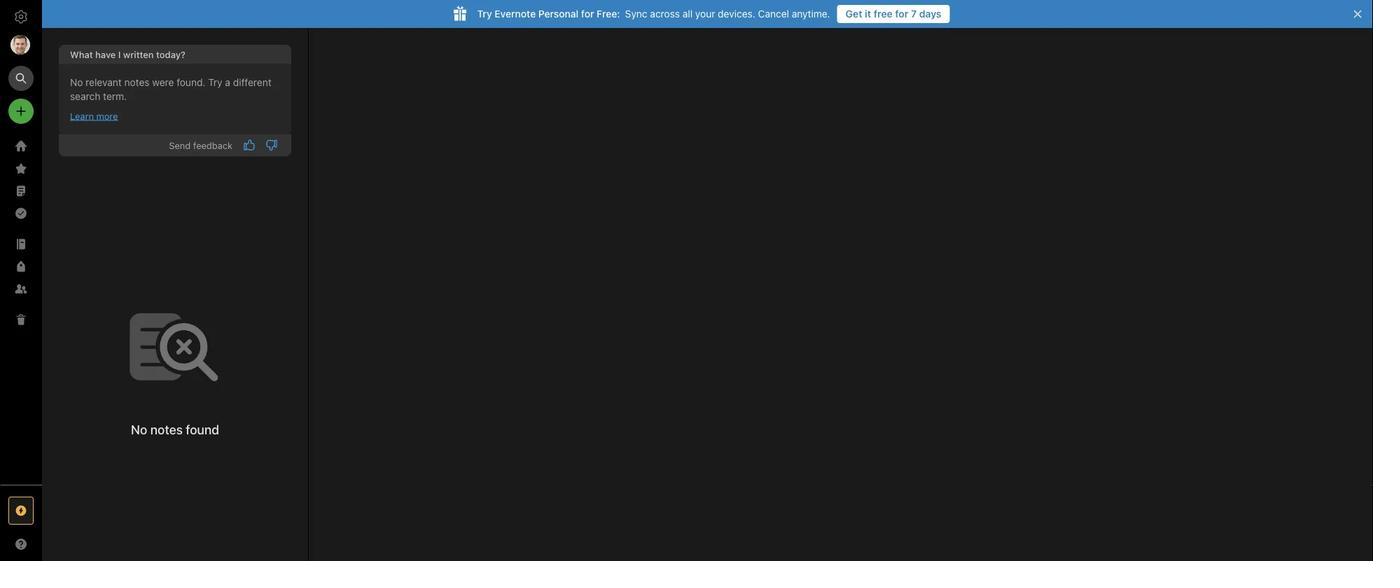 Task type: vqa. For each thing, say whether or not it's contained in the screenshot.
Home Image
yes



Task type: locate. For each thing, give the bounding box(es) containing it.
search
[[70, 90, 100, 102]]

no notes found
[[131, 423, 219, 438]]

were
[[152, 76, 174, 88]]

1 horizontal spatial no
[[131, 423, 147, 438]]

1 horizontal spatial for
[[896, 8, 909, 20]]

Account field
[[0, 31, 42, 59]]

get
[[846, 8, 863, 20]]

WHAT'S NEW field
[[0, 534, 42, 556]]

personal
[[539, 8, 579, 20]]

no inside no relevant notes were found. try a different search term.
[[70, 76, 83, 88]]

devices.
[[718, 8, 756, 20]]

notes inside no relevant notes were found. try a different search term.
[[124, 76, 150, 88]]

1 vertical spatial no
[[131, 423, 147, 438]]

0 vertical spatial no
[[70, 76, 83, 88]]

0 vertical spatial try
[[477, 8, 492, 20]]

settings image
[[13, 8, 29, 25]]

try left a
[[208, 76, 223, 88]]

what have i written today?
[[70, 49, 186, 60]]

no
[[70, 76, 83, 88], [131, 423, 147, 438]]

free:
[[597, 8, 620, 20]]

1 vertical spatial notes
[[150, 423, 183, 438]]

7
[[911, 8, 917, 20]]

for for 7
[[896, 8, 909, 20]]

no relevant notes were found. try a different search term.
[[70, 76, 272, 102]]

1 for from the left
[[581, 8, 594, 20]]

0 horizontal spatial for
[[581, 8, 594, 20]]

no up search
[[70, 76, 83, 88]]

0 horizontal spatial try
[[208, 76, 223, 88]]

notes up term.
[[124, 76, 150, 88]]

your
[[696, 8, 716, 20]]

relevant
[[86, 76, 122, 88]]

0 horizontal spatial notes
[[124, 76, 150, 88]]

try left evernote
[[477, 8, 492, 20]]

for left free: on the left top
[[581, 8, 594, 20]]

2 for from the left
[[896, 8, 909, 20]]

tree
[[0, 135, 42, 485]]

1 vertical spatial try
[[208, 76, 223, 88]]

1 horizontal spatial notes
[[150, 423, 183, 438]]

no left the found
[[131, 423, 147, 438]]

today?
[[156, 49, 186, 60]]

a
[[225, 76, 230, 88]]

for
[[581, 8, 594, 20], [896, 8, 909, 20]]

cancel
[[758, 8, 790, 20]]

more
[[96, 111, 118, 121]]

0 horizontal spatial no
[[70, 76, 83, 88]]

for left 7 in the top of the page
[[896, 8, 909, 20]]

get it free for 7 days
[[846, 8, 942, 20]]

for inside the get it free for 7 days button
[[896, 8, 909, 20]]

try
[[477, 8, 492, 20], [208, 76, 223, 88]]

feedback
[[193, 140, 233, 150]]

it
[[865, 8, 872, 20]]

0 vertical spatial notes
[[124, 76, 150, 88]]

notes left the found
[[150, 423, 183, 438]]

notes
[[124, 76, 150, 88], [150, 423, 183, 438]]



Task type: describe. For each thing, give the bounding box(es) containing it.
click to expand image
[[36, 536, 47, 553]]

no for no notes found
[[131, 423, 147, 438]]

send feedback
[[169, 140, 233, 150]]

try evernote personal for free: sync across all your devices. cancel anytime.
[[477, 8, 831, 20]]

learn more
[[70, 111, 118, 121]]

i
[[118, 49, 121, 60]]

home image
[[13, 138, 29, 155]]

1 horizontal spatial try
[[477, 8, 492, 20]]

get it free for 7 days button
[[838, 5, 950, 23]]

learn more link
[[70, 111, 118, 121]]

all
[[683, 8, 693, 20]]

written
[[123, 49, 154, 60]]

no for no relevant notes were found. try a different search term.
[[70, 76, 83, 88]]

upgrade image
[[13, 503, 29, 520]]

anytime.
[[792, 8, 831, 20]]

edit search image
[[8, 66, 34, 91]]

free
[[874, 8, 893, 20]]

have
[[95, 49, 116, 60]]

found
[[186, 423, 219, 438]]

what
[[70, 49, 93, 60]]

found.
[[177, 76, 206, 88]]

days
[[920, 8, 942, 20]]

sync
[[625, 8, 648, 20]]

different
[[233, 76, 272, 88]]

send
[[169, 140, 191, 150]]

learn
[[70, 111, 94, 121]]

term.
[[103, 90, 127, 102]]

note list element
[[42, 28, 309, 562]]

try inside no relevant notes were found. try a different search term.
[[208, 76, 223, 88]]

note window - empty element
[[309, 28, 1374, 562]]

account image
[[11, 35, 30, 55]]

across
[[650, 8, 680, 20]]

evernote
[[495, 8, 536, 20]]

for for free:
[[581, 8, 594, 20]]



